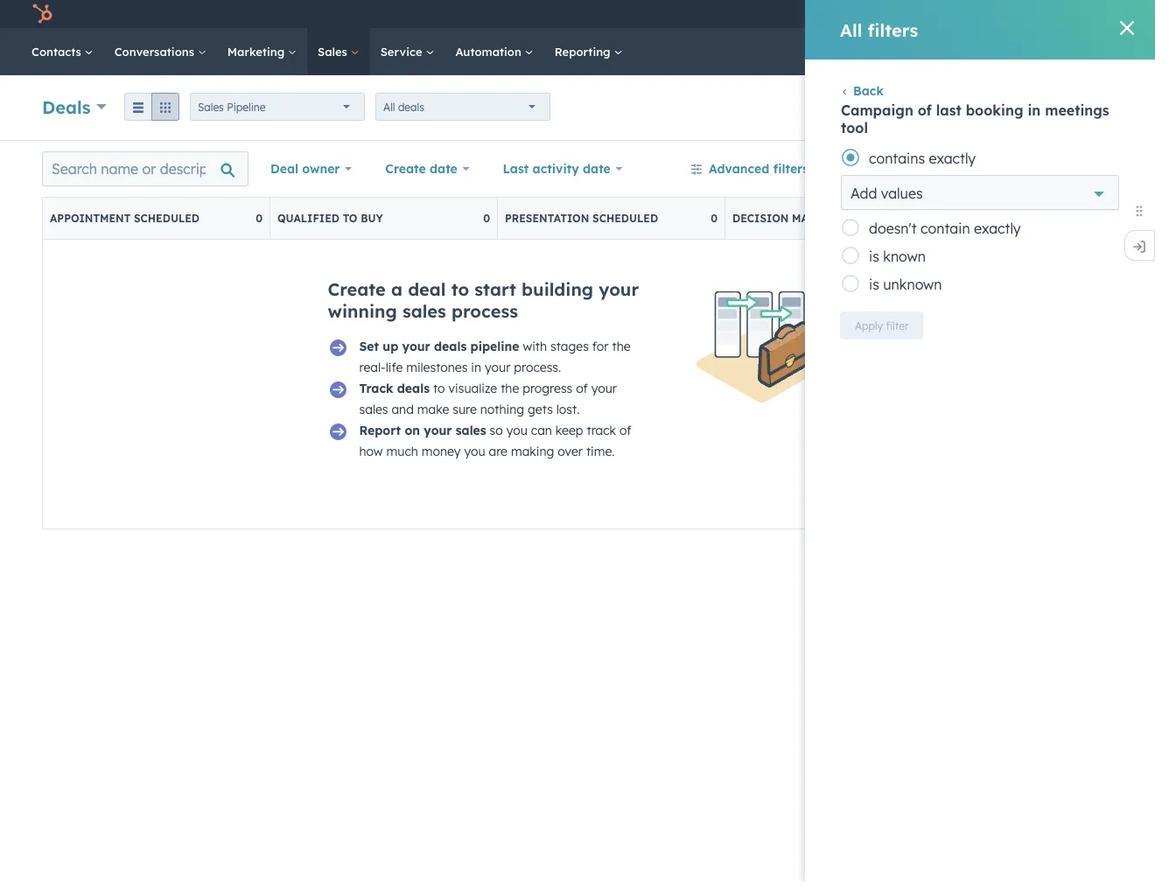 Task type: describe. For each thing, give the bounding box(es) containing it.
doesn't
[[869, 220, 917, 237]]

in inside 'with stages for the real-life milestones in your process.'
[[471, 360, 481, 375]]

create date
[[385, 161, 458, 176]]

can
[[531, 423, 552, 438]]

sales for sales
[[318, 44, 351, 59]]

service
[[380, 44, 426, 59]]

lost.
[[556, 402, 580, 417]]

scheduled for appointment scheduled
[[134, 212, 200, 225]]

and
[[392, 402, 414, 417]]

filters for all
[[868, 19, 918, 41]]

advanced filters (0) button
[[679, 151, 841, 186]]

Search HubSpot search field
[[909, 37, 1124, 67]]

visualize
[[449, 381, 497, 396]]

board actions button
[[841, 151, 980, 186]]

help image
[[917, 8, 933, 24]]

so you can keep track of how much money you are making over time.
[[359, 423, 632, 459]]

of inside so you can keep track of how much money you are making over time.
[[620, 423, 632, 438]]

contacts link
[[21, 28, 104, 75]]

marketing
[[227, 44, 288, 59]]

up
[[383, 339, 398, 354]]

sales pipeline
[[198, 100, 266, 113]]

search image
[[1119, 46, 1131, 58]]

your up money
[[424, 423, 452, 438]]

create for create a deal to start building your winning sales process
[[328, 278, 386, 300]]

contract sent
[[960, 212, 1051, 225]]

company 902
[[1032, 7, 1106, 21]]

1 vertical spatial exactly
[[974, 220, 1021, 237]]

import button
[[951, 94, 1016, 122]]

values
[[881, 185, 923, 202]]

time.
[[586, 444, 615, 459]]

date inside popup button
[[430, 161, 458, 176]]

reporting link
[[544, 28, 633, 75]]

campaign
[[841, 102, 914, 119]]

service link
[[370, 28, 445, 75]]

meetings
[[1045, 102, 1109, 119]]

notifications button
[[969, 0, 999, 28]]

on
[[405, 423, 420, 438]]

company 902 button
[[1002, 0, 1133, 28]]

last
[[936, 102, 962, 119]]

settings link
[[943, 5, 965, 23]]

hubspot link
[[21, 4, 66, 25]]

apply
[[855, 319, 883, 332]]

unknown
[[883, 276, 942, 293]]

keep
[[556, 423, 583, 438]]

0 for appointment scheduled
[[256, 212, 263, 225]]

all for all filters
[[840, 19, 863, 41]]

track
[[587, 423, 616, 438]]

deal owner button
[[259, 151, 363, 186]]

deal inside button
[[1077, 101, 1098, 114]]

save
[[1031, 161, 1060, 176]]

known
[[883, 248, 926, 265]]

import
[[966, 101, 1001, 114]]

deal inside create a deal to start building your winning sales process
[[408, 278, 446, 300]]

1 vertical spatial you
[[464, 444, 485, 459]]

search button
[[1110, 37, 1140, 67]]

your right up
[[402, 339, 430, 354]]

are
[[489, 444, 508, 459]]

your inside create a deal to start building your winning sales process
[[599, 278, 639, 300]]

close image
[[1120, 21, 1134, 35]]

hubspot image
[[32, 4, 53, 25]]

1 vertical spatial deals
[[434, 339, 467, 354]]

real-
[[359, 360, 386, 375]]

is known
[[869, 248, 926, 265]]

board
[[863, 161, 900, 176]]

create for create date
[[385, 161, 426, 176]]

stages
[[551, 339, 589, 354]]

contract
[[960, 212, 1019, 225]]

to inside create a deal to start building your winning sales process
[[451, 278, 469, 300]]

report
[[359, 423, 401, 438]]

pipeline
[[471, 339, 519, 354]]

filter
[[886, 319, 909, 332]]

contacts
[[32, 44, 85, 59]]

in
[[884, 212, 898, 225]]

process.
[[514, 360, 561, 375]]

conversations
[[114, 44, 198, 59]]

automation
[[455, 44, 525, 59]]

marketplaces image
[[880, 8, 896, 24]]

actions
[[879, 101, 915, 114]]

life
[[386, 360, 403, 375]]

tool
[[841, 119, 868, 137]]

progress
[[523, 381, 573, 396]]

group inside deals banner
[[124, 93, 179, 121]]

decision maker bought-in
[[733, 212, 898, 225]]

presentation scheduled
[[505, 212, 658, 225]]

view
[[1064, 161, 1091, 176]]

all for all deals
[[383, 100, 395, 113]]

advanced
[[709, 161, 770, 176]]

help button
[[910, 0, 940, 28]]

much
[[386, 444, 418, 459]]

add values
[[851, 185, 923, 202]]

milestones
[[406, 360, 468, 375]]

create deal
[[1041, 101, 1098, 114]]

in inside campaign of last booking in meetings tool
[[1028, 102, 1041, 119]]

to visualize the progress of your sales and make sure nothing gets lost.
[[359, 381, 617, 417]]

appointment
[[50, 212, 131, 225]]

sure
[[453, 402, 477, 417]]

sales inside to visualize the progress of your sales and make sure nothing gets lost.
[[359, 402, 388, 417]]

with stages for the real-life milestones in your process.
[[359, 339, 631, 375]]

add
[[851, 185, 877, 202]]

winning
[[328, 300, 397, 322]]

contains exactly
[[869, 150, 976, 167]]

filters for advanced
[[773, 161, 809, 176]]

deal
[[270, 161, 299, 176]]

notifications image
[[976, 8, 992, 24]]

start
[[475, 278, 516, 300]]

so
[[490, 423, 503, 438]]

deals banner
[[42, 88, 1113, 123]]

last
[[503, 161, 529, 176]]

deals
[[42, 96, 91, 118]]

the inside to visualize the progress of your sales and make sure nothing gets lost.
[[501, 381, 519, 396]]

0 vertical spatial exactly
[[929, 150, 976, 167]]

of inside campaign of last booking in meetings tool
[[918, 102, 932, 119]]

campaign of last booking in meetings tool
[[841, 102, 1109, 137]]

gets
[[528, 402, 553, 417]]

create date button
[[374, 151, 481, 186]]



Task type: locate. For each thing, give the bounding box(es) containing it.
sales left pipeline
[[198, 100, 224, 113]]

the right for
[[612, 339, 631, 354]]

0 horizontal spatial sales
[[359, 402, 388, 417]]

date right activity
[[583, 161, 611, 176]]

deals inside popup button
[[398, 100, 424, 113]]

1 vertical spatial deal
[[408, 278, 446, 300]]

2 vertical spatial sales
[[456, 423, 486, 438]]

2 date from the left
[[583, 161, 611, 176]]

report on your sales
[[359, 423, 486, 438]]

your inside 'with stages for the real-life milestones in your process.'
[[485, 360, 511, 375]]

exactly
[[929, 150, 976, 167], [974, 220, 1021, 237]]

4 0 from the left
[[938, 212, 945, 225]]

0 left qualified
[[256, 212, 263, 225]]

sales down track
[[359, 402, 388, 417]]

1 vertical spatial the
[[501, 381, 519, 396]]

0 for presentation scheduled
[[711, 212, 718, 225]]

deal right "a"
[[408, 278, 446, 300]]

actions
[[904, 161, 947, 176]]

0 horizontal spatial deal
[[408, 278, 446, 300]]

making
[[511, 444, 554, 459]]

create for create deal
[[1041, 101, 1074, 114]]

0 horizontal spatial the
[[501, 381, 519, 396]]

deal up view
[[1077, 101, 1098, 114]]

save view
[[1031, 161, 1091, 176]]

is for is unknown
[[869, 276, 879, 293]]

1 horizontal spatial filters
[[868, 19, 918, 41]]

is
[[869, 248, 879, 265], [869, 276, 879, 293]]

1 horizontal spatial all
[[840, 19, 863, 41]]

date
[[430, 161, 458, 176], [583, 161, 611, 176]]

create left "a"
[[328, 278, 386, 300]]

is left known
[[869, 248, 879, 265]]

sales left service
[[318, 44, 351, 59]]

scheduled for presentation scheduled
[[593, 212, 658, 225]]

scheduled right presentation
[[593, 212, 658, 225]]

automation link
[[445, 28, 544, 75]]

company
[[1032, 7, 1084, 21]]

0 horizontal spatial to
[[343, 212, 358, 225]]

0 vertical spatial sales
[[318, 44, 351, 59]]

2 horizontal spatial sales
[[456, 423, 486, 438]]

to inside to visualize the progress of your sales and make sure nothing gets lost.
[[433, 381, 445, 396]]

set up your deals pipeline
[[359, 339, 519, 354]]

qualified
[[277, 212, 340, 225]]

0 vertical spatial to
[[343, 212, 358, 225]]

you right 'so'
[[507, 423, 528, 438]]

2 vertical spatial to
[[433, 381, 445, 396]]

0 horizontal spatial filters
[[773, 161, 809, 176]]

for
[[592, 339, 609, 354]]

a
[[391, 278, 403, 300]]

1 horizontal spatial deal
[[1077, 101, 1098, 114]]

1 vertical spatial sales
[[359, 402, 388, 417]]

0 vertical spatial sales
[[403, 300, 446, 322]]

bought-
[[834, 212, 884, 225]]

group
[[124, 93, 179, 121]]

0 horizontal spatial of
[[576, 381, 588, 396]]

presentation
[[505, 212, 589, 225]]

reporting
[[555, 44, 614, 59]]

create up save view
[[1041, 101, 1074, 114]]

create inside create a deal to start building your winning sales process
[[328, 278, 386, 300]]

mateo roberts image
[[1013, 6, 1028, 22]]

contains
[[869, 150, 925, 167]]

in
[[1028, 102, 1041, 119], [471, 360, 481, 375]]

1 is from the top
[[869, 248, 879, 265]]

company 902 menu
[[843, 0, 1134, 28]]

0 vertical spatial filters
[[868, 19, 918, 41]]

marketing link
[[217, 28, 307, 75]]

to left start
[[451, 278, 469, 300]]

is down is known on the right top of page
[[869, 276, 879, 293]]

sales for sales pipeline
[[198, 100, 224, 113]]

1 horizontal spatial you
[[507, 423, 528, 438]]

2 vertical spatial create
[[328, 278, 386, 300]]

your up for
[[599, 278, 639, 300]]

date down all deals popup button
[[430, 161, 458, 176]]

is for is known
[[869, 248, 879, 265]]

all inside popup button
[[383, 100, 395, 113]]

0 left contract
[[938, 212, 945, 225]]

0 horizontal spatial scheduled
[[134, 212, 200, 225]]

all left marketplaces image
[[840, 19, 863, 41]]

in left create deal
[[1028, 102, 1041, 119]]

1 horizontal spatial of
[[620, 423, 632, 438]]

1 scheduled from the left
[[134, 212, 200, 225]]

upgrade image
[[848, 7, 863, 23]]

3 0 from the left
[[711, 212, 718, 225]]

filters inside button
[[773, 161, 809, 176]]

1 vertical spatial is
[[869, 276, 879, 293]]

money
[[422, 444, 461, 459]]

0 for decision maker bought-in
[[938, 212, 945, 225]]

2 horizontal spatial of
[[918, 102, 932, 119]]

deals up and
[[397, 381, 430, 396]]

1 horizontal spatial sales
[[318, 44, 351, 59]]

advanced filters (0)
[[709, 161, 830, 176]]

deals for track deals
[[397, 381, 430, 396]]

0 horizontal spatial you
[[464, 444, 485, 459]]

of right "track"
[[620, 423, 632, 438]]

deals down service link
[[398, 100, 424, 113]]

exactly down campaign of last booking in meetings tool
[[929, 150, 976, 167]]

set
[[359, 339, 379, 354]]

all
[[840, 19, 863, 41], [383, 100, 395, 113]]

1 vertical spatial all
[[383, 100, 395, 113]]

with
[[523, 339, 547, 354]]

0 vertical spatial the
[[612, 339, 631, 354]]

1 horizontal spatial scheduled
[[593, 212, 658, 225]]

scheduled down search name or description search field
[[134, 212, 200, 225]]

qualified to buy
[[277, 212, 383, 225]]

decision
[[733, 212, 789, 225]]

0 horizontal spatial sales
[[198, 100, 224, 113]]

1 horizontal spatial the
[[612, 339, 631, 354]]

conversations link
[[104, 28, 217, 75]]

your up "track"
[[591, 381, 617, 396]]

create inside popup button
[[385, 161, 426, 176]]

0 for qualified to buy
[[483, 212, 490, 225]]

you left the are
[[464, 444, 485, 459]]

how
[[359, 444, 383, 459]]

is unknown
[[869, 276, 942, 293]]

maker
[[792, 212, 830, 225]]

to
[[343, 212, 358, 225], [451, 278, 469, 300], [433, 381, 445, 396]]

1 vertical spatial sales
[[198, 100, 224, 113]]

of inside to visualize the progress of your sales and make sure nothing gets lost.
[[576, 381, 588, 396]]

track
[[359, 381, 393, 396]]

1 vertical spatial to
[[451, 278, 469, 300]]

1 0 from the left
[[256, 212, 263, 225]]

nothing
[[480, 402, 524, 417]]

sales inside popup button
[[198, 100, 224, 113]]

0 vertical spatial deals
[[398, 100, 424, 113]]

create
[[1041, 101, 1074, 114], [385, 161, 426, 176], [328, 278, 386, 300]]

1 horizontal spatial to
[[433, 381, 445, 396]]

Search name or description search field
[[42, 151, 249, 186]]

exactly left sent
[[974, 220, 1021, 237]]

deals up milestones
[[434, 339, 467, 354]]

1 vertical spatial in
[[471, 360, 481, 375]]

0 vertical spatial is
[[869, 248, 879, 265]]

sales link
[[307, 28, 370, 75]]

0 left presentation
[[483, 212, 490, 225]]

the
[[612, 339, 631, 354], [501, 381, 519, 396]]

your down pipeline
[[485, 360, 511, 375]]

0 horizontal spatial all
[[383, 100, 395, 113]]

(0)
[[813, 161, 830, 176]]

you
[[507, 423, 528, 438], [464, 444, 485, 459]]

buy
[[361, 212, 383, 225]]

deals for all deals
[[398, 100, 424, 113]]

sales pipeline button
[[190, 93, 365, 121]]

0 vertical spatial all
[[840, 19, 863, 41]]

sent
[[1022, 212, 1051, 225]]

in up visualize at the left of page
[[471, 360, 481, 375]]

0 left decision
[[711, 212, 718, 225]]

0 vertical spatial create
[[1041, 101, 1074, 114]]

1 horizontal spatial in
[[1028, 102, 1041, 119]]

to down milestones
[[433, 381, 445, 396]]

2 scheduled from the left
[[593, 212, 658, 225]]

of up the lost.
[[576, 381, 588, 396]]

back
[[853, 83, 884, 98]]

2 0 from the left
[[483, 212, 490, 225]]

2 vertical spatial of
[[620, 423, 632, 438]]

make
[[417, 402, 449, 417]]

all down service
[[383, 100, 395, 113]]

apply filter
[[855, 319, 909, 332]]

1 vertical spatial filters
[[773, 161, 809, 176]]

settings image
[[947, 7, 962, 23]]

all deals
[[383, 100, 424, 113]]

0 horizontal spatial date
[[430, 161, 458, 176]]

1 vertical spatial create
[[385, 161, 426, 176]]

1 horizontal spatial sales
[[403, 300, 446, 322]]

0 vertical spatial you
[[507, 423, 528, 438]]

your inside to visualize the progress of your sales and make sure nothing gets lost.
[[591, 381, 617, 396]]

to left buy
[[343, 212, 358, 225]]

0 vertical spatial in
[[1028, 102, 1041, 119]]

deal owner
[[270, 161, 340, 176]]

1 horizontal spatial date
[[583, 161, 611, 176]]

1 date from the left
[[430, 161, 458, 176]]

activity
[[533, 161, 579, 176]]

last activity date
[[503, 161, 611, 176]]

save view button
[[990, 151, 1113, 186]]

board actions
[[863, 161, 947, 176]]

sales up set up your deals pipeline
[[403, 300, 446, 322]]

0 vertical spatial deal
[[1077, 101, 1098, 114]]

apply filter button
[[840, 312, 924, 340]]

sales down sure
[[456, 423, 486, 438]]

sales inside create a deal to start building your winning sales process
[[403, 300, 446, 322]]

0 vertical spatial of
[[918, 102, 932, 119]]

of left last on the top of page
[[918, 102, 932, 119]]

create a deal to start building your winning sales process
[[328, 278, 639, 322]]

1 vertical spatial of
[[576, 381, 588, 396]]

the up nothing
[[501, 381, 519, 396]]

the inside 'with stages for the real-life milestones in your process.'
[[612, 339, 631, 354]]

date inside 'popup button'
[[583, 161, 611, 176]]

marketplaces button
[[870, 0, 907, 28]]

create inside button
[[1041, 101, 1074, 114]]

0 horizontal spatial in
[[471, 360, 481, 375]]

2 horizontal spatial to
[[451, 278, 469, 300]]

create down all deals
[[385, 161, 426, 176]]

2 vertical spatial deals
[[397, 381, 430, 396]]

2 is from the top
[[869, 276, 879, 293]]

deal
[[1077, 101, 1098, 114], [408, 278, 446, 300]]

upgrade link
[[845, 5, 866, 23]]



Task type: vqa. For each thing, say whether or not it's contained in the screenshot.
2nd 'date' from the left
yes



